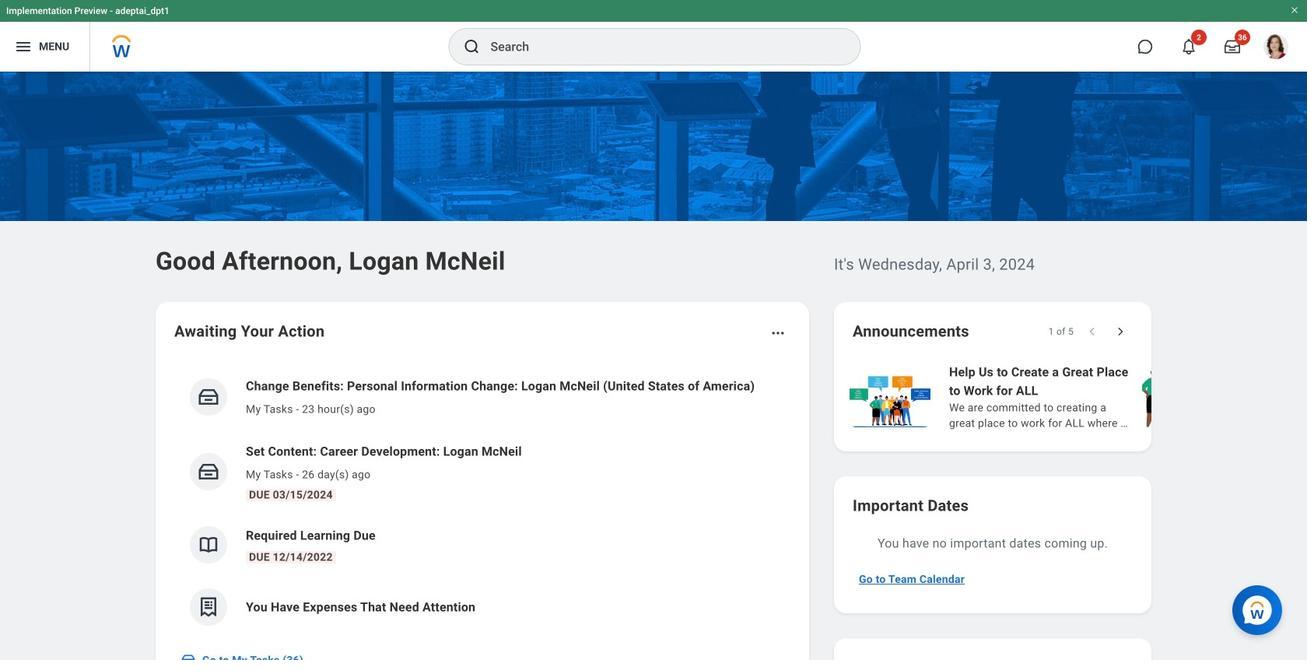 Task type: locate. For each thing, give the bounding box(es) containing it.
main content
[[0, 72, 1308, 660]]

1 vertical spatial inbox image
[[197, 460, 220, 483]]

related actions image
[[771, 325, 786, 341]]

status
[[1049, 325, 1074, 338]]

banner
[[0, 0, 1308, 72]]

notifications large image
[[1181, 39, 1197, 54]]

book open image
[[197, 533, 220, 556]]

chevron right small image
[[1113, 324, 1129, 339]]

dashboard expenses image
[[197, 595, 220, 619]]

inbox image
[[197, 385, 220, 409], [197, 460, 220, 483], [181, 652, 196, 660]]

list
[[847, 361, 1308, 433], [174, 364, 791, 638]]

inbox large image
[[1225, 39, 1241, 54]]



Task type: describe. For each thing, give the bounding box(es) containing it.
0 vertical spatial inbox image
[[197, 385, 220, 409]]

1 horizontal spatial list
[[847, 361, 1308, 433]]

0 horizontal spatial list
[[174, 364, 791, 638]]

profile logan mcneil image
[[1264, 34, 1289, 62]]

Search Workday  search field
[[491, 30, 829, 64]]

close environment banner image
[[1290, 5, 1300, 15]]

chevron left small image
[[1085, 324, 1101, 339]]

justify image
[[14, 37, 33, 56]]

2 vertical spatial inbox image
[[181, 652, 196, 660]]

search image
[[463, 37, 481, 56]]



Task type: vqa. For each thing, say whether or not it's contained in the screenshot.
View More ... link
no



